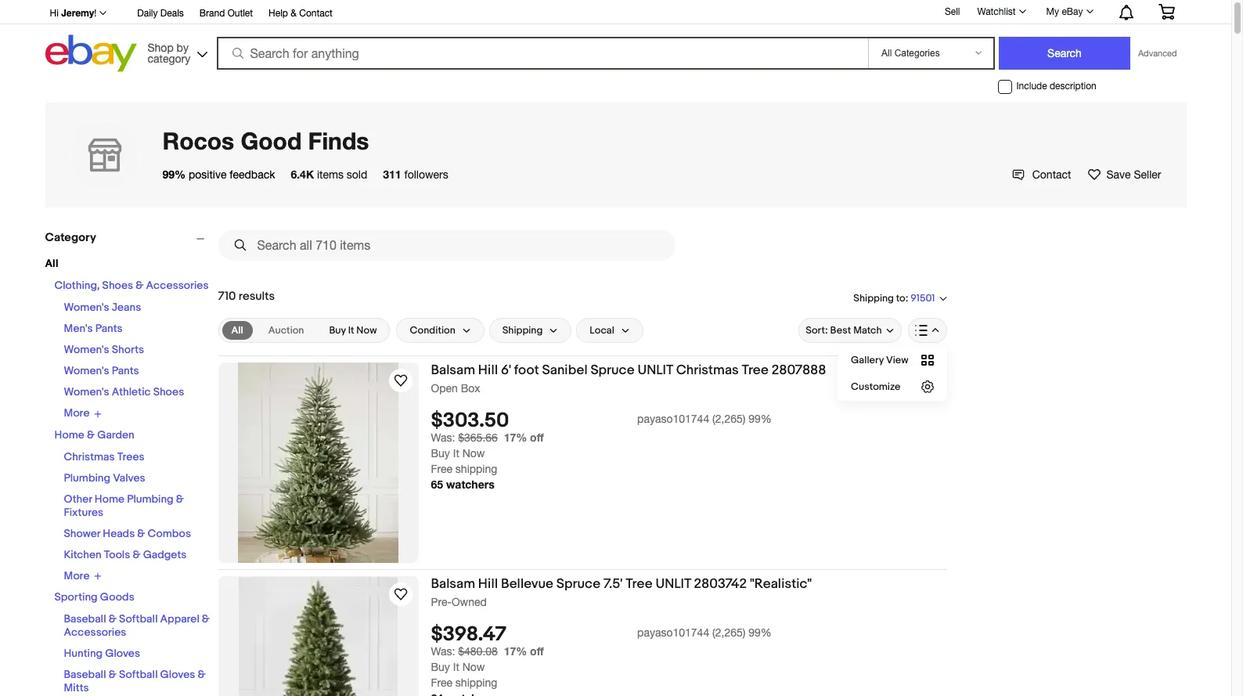 Task type: locate. For each thing, give the bounding box(es) containing it.
1 horizontal spatial accessories
[[146, 279, 209, 292]]

condition
[[410, 324, 456, 337]]

0 vertical spatial balsam
[[431, 363, 475, 378]]

description
[[1050, 81, 1097, 92]]

buy down $398.47
[[431, 661, 450, 674]]

unlit for $303.50
[[638, 363, 673, 378]]

0 horizontal spatial gloves
[[105, 647, 140, 660]]

2807888
[[772, 363, 827, 378]]

1 vertical spatial tree
[[626, 576, 653, 592]]

1 vertical spatial plumbing
[[127, 492, 174, 505]]

christmas trees link
[[64, 450, 145, 463]]

shipping down $480.08 on the bottom left
[[456, 677, 497, 689]]

hill for $303.50
[[478, 363, 498, 378]]

now down $480.08 on the bottom left
[[463, 661, 485, 674]]

softball
[[119, 612, 158, 626], [119, 668, 158, 681]]

your shopping cart image
[[1158, 4, 1176, 20]]

rocos good finds link
[[162, 127, 369, 155]]

now inside payaso101744 (2,265) 99% was: $480.08 17% off buy it now free shipping
[[463, 661, 485, 674]]

was: left $365.66
[[431, 432, 455, 444]]

more for women's athletic shoes
[[64, 407, 90, 420]]

balsam for $303.50
[[431, 363, 475, 378]]

shoes up jeans
[[102, 279, 133, 292]]

0 horizontal spatial all
[[45, 257, 58, 270]]

2 vertical spatial it
[[453, 661, 460, 674]]

2 more from the top
[[64, 569, 90, 582]]

2 vertical spatial 99%
[[749, 627, 772, 639]]

1 vertical spatial shipping
[[502, 324, 543, 337]]

1 horizontal spatial gloves
[[160, 668, 195, 681]]

1 free from the top
[[431, 463, 453, 475]]

1 vertical spatial it
[[453, 447, 460, 460]]

2 (2,265) from the top
[[713, 627, 746, 639]]

save seller
[[1107, 168, 1162, 181]]

(2,265) inside payaso101744 (2,265) 99% was: $480.08 17% off buy it now free shipping
[[713, 627, 746, 639]]

now inside payaso101744 (2,265) 99% was: $365.66 17% off buy it now free shipping 65 watchers
[[463, 447, 485, 460]]

off right $480.08 on the bottom left
[[530, 645, 544, 658]]

shop
[[148, 41, 174, 54]]

0 vertical spatial shipping
[[854, 292, 894, 304]]

balsam inside "balsam hill bellevue spruce 7.5' tree unlit  2803742  "realistic" pre-owned"
[[431, 576, 475, 592]]

free inside payaso101744 (2,265) 99% was: $480.08 17% off buy it now free shipping
[[431, 677, 453, 689]]

7.5'
[[604, 576, 623, 592]]

payaso101744
[[637, 413, 710, 425], [637, 627, 710, 639]]

plumbing
[[64, 471, 110, 484], [127, 492, 174, 505]]

all
[[45, 257, 58, 270], [231, 324, 243, 337]]

(2,265) for $303.50
[[713, 413, 746, 425]]

2 hill from the top
[[478, 576, 498, 592]]

"realistic"
[[750, 576, 812, 592]]

pants up the women's shorts link
[[95, 322, 123, 335]]

1 vertical spatial was:
[[431, 645, 455, 658]]

1 was: from the top
[[431, 432, 455, 444]]

foot
[[514, 363, 539, 378]]

1 horizontal spatial all
[[231, 324, 243, 337]]

softball down the hunting gloves link
[[119, 668, 158, 681]]

2 off from the top
[[530, 645, 544, 658]]

apparel
[[160, 612, 199, 626]]

baseball & softball apparel & accessories link
[[64, 612, 210, 639]]

watch balsam hill bellevue spruce 7.5' tree unlit  2803742  "realistic" image
[[391, 585, 410, 604]]

balsam hill 6'  foot sanibel spruce unlit christmas tree 2807888 open box
[[431, 363, 827, 395]]

more button up home & garden
[[64, 406, 102, 420]]

0 vertical spatial was:
[[431, 432, 455, 444]]

women's down women's pants link
[[64, 385, 109, 399]]

1 vertical spatial accessories
[[64, 626, 126, 639]]

balsam hill bellevue spruce 7.5' tree unlit  2803742  "realistic" image
[[238, 576, 398, 696]]

was: left $480.08 on the bottom left
[[431, 645, 455, 658]]

now down $365.66
[[463, 447, 485, 460]]

hill left 6'
[[478, 363, 498, 378]]

spruce down local dropdown button
[[591, 363, 635, 378]]

Search for anything text field
[[219, 38, 865, 68]]

shipping up watchers
[[456, 463, 497, 475]]

0 vertical spatial contact
[[299, 8, 333, 19]]

17% inside payaso101744 (2,265) 99% was: $365.66 17% off buy it now free shipping 65 watchers
[[504, 431, 527, 444]]

unlit inside balsam hill 6'  foot sanibel spruce unlit christmas tree 2807888 open box
[[638, 363, 673, 378]]

17% right $365.66
[[504, 431, 527, 444]]

was: inside payaso101744 (2,265) 99% was: $480.08 17% off buy it now free shipping
[[431, 645, 455, 658]]

buy right "auction" link
[[329, 324, 346, 337]]

17%
[[504, 431, 527, 444], [504, 645, 527, 658]]

:
[[906, 292, 909, 304]]

0 vertical spatial plumbing
[[64, 471, 110, 484]]

shipping for $303.50
[[456, 463, 497, 475]]

1 vertical spatial shoes
[[153, 385, 184, 399]]

17% inside payaso101744 (2,265) 99% was: $480.08 17% off buy it now free shipping
[[504, 645, 527, 658]]

0 vertical spatial unlit
[[638, 363, 673, 378]]

shipping
[[854, 292, 894, 304], [502, 324, 543, 337]]

1 horizontal spatial home
[[95, 492, 125, 505]]

sold
[[347, 168, 367, 181]]

free for $398.47
[[431, 677, 453, 689]]

off inside payaso101744 (2,265) 99% was: $480.08 17% off buy it now free shipping
[[530, 645, 544, 658]]

2 women's from the top
[[64, 343, 109, 356]]

buy it now
[[329, 324, 377, 337]]

0 vertical spatial pants
[[95, 322, 123, 335]]

1 vertical spatial (2,265)
[[713, 627, 746, 639]]

0 vertical spatial free
[[431, 463, 453, 475]]

1 vertical spatial gloves
[[160, 668, 195, 681]]

now left the condition
[[357, 324, 377, 337]]

help & contact
[[269, 8, 333, 19]]

shipping inside "dropdown button"
[[502, 324, 543, 337]]

tree left 2807888
[[742, 363, 769, 378]]

home down plumbing valves 'link'
[[95, 492, 125, 505]]

off
[[530, 431, 544, 444], [530, 645, 544, 658]]

plumbing up the other
[[64, 471, 110, 484]]

2 17% from the top
[[504, 645, 527, 658]]

0 horizontal spatial shipping
[[502, 324, 543, 337]]

0 horizontal spatial contact
[[299, 8, 333, 19]]

1 vertical spatial payaso101744
[[637, 627, 710, 639]]

balsam up open
[[431, 363, 475, 378]]

1 vertical spatial balsam
[[431, 576, 475, 592]]

1 horizontal spatial tree
[[742, 363, 769, 378]]

1 horizontal spatial contact
[[1033, 168, 1072, 181]]

now inside the 'buy it now' link
[[357, 324, 377, 337]]

women's down the women's shorts link
[[64, 364, 109, 377]]

99%
[[162, 168, 186, 181], [749, 413, 772, 425], [749, 627, 772, 639]]

1 vertical spatial all
[[231, 324, 243, 337]]

0 horizontal spatial shoes
[[102, 279, 133, 292]]

payaso101744 inside payaso101744 (2,265) 99% was: $480.08 17% off buy it now free shipping
[[637, 627, 710, 639]]

condition button
[[397, 318, 484, 343]]

pants
[[95, 322, 123, 335], [112, 364, 139, 377]]

1 vertical spatial free
[[431, 677, 453, 689]]

1 vertical spatial home
[[95, 492, 125, 505]]

1 vertical spatial off
[[530, 645, 544, 658]]

Search all 710 items field
[[218, 229, 675, 261]]

1 horizontal spatial shipping
[[854, 292, 894, 304]]

0 vertical spatial tree
[[742, 363, 769, 378]]

99% down 2807888
[[749, 413, 772, 425]]

2 was: from the top
[[431, 645, 455, 658]]

kitchen tools & gadgets link
[[64, 548, 187, 561]]

1 payaso101744 from the top
[[637, 413, 710, 425]]

men's
[[64, 322, 93, 335]]

99% inside payaso101744 (2,265) 99% was: $365.66 17% off buy it now free shipping 65 watchers
[[749, 413, 772, 425]]

0 vertical spatial shoes
[[102, 279, 133, 292]]

1 off from the top
[[530, 431, 544, 444]]

payaso101744 down balsam hill 6'  foot sanibel spruce unlit christmas tree 2807888 link at bottom
[[637, 413, 710, 425]]

2 shipping from the top
[[456, 677, 497, 689]]

best
[[830, 324, 851, 337]]

watchlist
[[978, 6, 1016, 17]]

3 women's from the top
[[64, 364, 109, 377]]

women's down men's pants link
[[64, 343, 109, 356]]

& left 'garden'
[[87, 428, 95, 441]]

2 vertical spatial now
[[463, 661, 485, 674]]

unlit inside "balsam hill bellevue spruce 7.5' tree unlit  2803742  "realistic" pre-owned"
[[656, 576, 691, 592]]

1 hill from the top
[[478, 363, 498, 378]]

unlit
[[638, 363, 673, 378], [656, 576, 691, 592]]

more up home & garden link
[[64, 407, 90, 420]]

0 vertical spatial softball
[[119, 612, 158, 626]]

1 softball from the top
[[119, 612, 158, 626]]

accessories up the hunting gloves link
[[64, 626, 126, 639]]

99% down "realistic"
[[749, 627, 772, 639]]

99% left positive
[[162, 168, 186, 181]]

free inside payaso101744 (2,265) 99% was: $365.66 17% off buy it now free shipping 65 watchers
[[431, 463, 453, 475]]

shipping inside payaso101744 (2,265) 99% was: $480.08 17% off buy it now free shipping
[[456, 677, 497, 689]]

1 vertical spatial buy
[[431, 447, 450, 460]]

off inside payaso101744 (2,265) 99% was: $365.66 17% off buy it now free shipping 65 watchers
[[530, 431, 544, 444]]

710 results
[[218, 289, 275, 304]]

payaso101744 for $303.50
[[637, 413, 710, 425]]

more button for christmas trees plumbing valves other home plumbing & fixtures shower heads & combos kitchen tools & gadgets
[[64, 569, 102, 583]]

0 horizontal spatial home
[[54, 428, 84, 441]]

shipping for shipping to : 91501
[[854, 292, 894, 304]]

positive
[[189, 168, 227, 181]]

0 vertical spatial now
[[357, 324, 377, 337]]

shipping for $398.47
[[456, 677, 497, 689]]

None submit
[[999, 37, 1131, 70]]

2 vertical spatial buy
[[431, 661, 450, 674]]

balsam hill bellevue spruce 7.5' tree unlit  2803742  "realistic" link
[[431, 576, 947, 595]]

more button down kitchen on the left bottom
[[64, 569, 102, 583]]

accessories inside baseball & softball apparel & accessories hunting gloves baseball & softball gloves & mitts
[[64, 626, 126, 639]]

0 vertical spatial more
[[64, 407, 90, 420]]

0 horizontal spatial christmas
[[64, 450, 115, 463]]

unlit left 2803742
[[656, 576, 691, 592]]

buy inside payaso101744 (2,265) 99% was: $365.66 17% off buy it now free shipping 65 watchers
[[431, 447, 450, 460]]

1 17% from the top
[[504, 431, 527, 444]]

save
[[1107, 168, 1131, 181]]

balsam inside balsam hill 6'  foot sanibel spruce unlit christmas tree 2807888 open box
[[431, 363, 475, 378]]

payaso101744 inside payaso101744 (2,265) 99% was: $365.66 17% off buy it now free shipping 65 watchers
[[637, 413, 710, 425]]

0 vertical spatial baseball
[[64, 612, 106, 626]]

more button for women's jeans men's pants women's shorts women's pants women's athletic shoes
[[64, 406, 102, 420]]

sell link
[[938, 6, 967, 17]]

balsam up pre-
[[431, 576, 475, 592]]

plumbing down valves
[[127, 492, 174, 505]]

0 vertical spatial hill
[[478, 363, 498, 378]]

gallery view
[[851, 354, 909, 366]]

buy up 65 in the left bottom of the page
[[431, 447, 450, 460]]

baseball down the sporting at left bottom
[[64, 612, 106, 626]]

1 vertical spatial baseball
[[64, 668, 106, 681]]

1 horizontal spatial plumbing
[[127, 492, 174, 505]]

1 vertical spatial christmas
[[64, 450, 115, 463]]

1 horizontal spatial shoes
[[153, 385, 184, 399]]

(2,265) down balsam hill 6'  foot sanibel spruce unlit christmas tree 2807888 link at bottom
[[713, 413, 746, 425]]

2 more button from the top
[[64, 569, 102, 583]]

shipping
[[456, 463, 497, 475], [456, 677, 497, 689]]

balsam
[[431, 363, 475, 378], [431, 576, 475, 592]]

contact right help
[[299, 8, 333, 19]]

was: for $398.47
[[431, 645, 455, 658]]

0 vertical spatial shipping
[[456, 463, 497, 475]]

6'
[[501, 363, 511, 378]]

1 vertical spatial shipping
[[456, 677, 497, 689]]

buy
[[329, 324, 346, 337], [431, 447, 450, 460], [431, 661, 450, 674]]

more button
[[64, 406, 102, 420], [64, 569, 102, 583]]

payaso101744 for $398.47
[[637, 627, 710, 639]]

1 vertical spatial more
[[64, 569, 90, 582]]

1 vertical spatial hill
[[478, 576, 498, 592]]

0 vertical spatial off
[[530, 431, 544, 444]]

hill inside "balsam hill bellevue spruce 7.5' tree unlit  2803742  "realistic" pre-owned"
[[478, 576, 498, 592]]

1 vertical spatial now
[[463, 447, 485, 460]]

pants up women's athletic shoes link
[[112, 364, 139, 377]]

sporting goods
[[54, 590, 134, 604]]

off right $365.66
[[530, 431, 544, 444]]

include description
[[1017, 81, 1097, 92]]

1 vertical spatial contact
[[1033, 168, 1072, 181]]

0 vertical spatial more button
[[64, 406, 102, 420]]

it right auction
[[348, 324, 354, 337]]

0 horizontal spatial tree
[[626, 576, 653, 592]]

it
[[348, 324, 354, 337], [453, 447, 460, 460], [453, 661, 460, 674]]

1 vertical spatial unlit
[[656, 576, 691, 592]]

shipping inside shipping to : 91501
[[854, 292, 894, 304]]

shipping for shipping
[[502, 324, 543, 337]]

it down $480.08 on the bottom left
[[453, 661, 460, 674]]

shipping button
[[489, 318, 572, 343]]

more
[[64, 407, 90, 420], [64, 569, 90, 582]]

buy for $398.47
[[431, 661, 450, 674]]

0 vertical spatial 17%
[[504, 431, 527, 444]]

baseball down hunting
[[64, 668, 106, 681]]

women's shorts link
[[64, 343, 144, 356]]

2 free from the top
[[431, 677, 453, 689]]

it down $365.66
[[453, 447, 460, 460]]

1 more from the top
[[64, 407, 90, 420]]

shipping left to
[[854, 292, 894, 304]]

hill inside balsam hill 6'  foot sanibel spruce unlit christmas tree 2807888 open box
[[478, 363, 498, 378]]

& inside account "navigation"
[[291, 8, 297, 19]]

spruce inside balsam hill 6'  foot sanibel spruce unlit christmas tree 2807888 open box
[[591, 363, 635, 378]]

2 balsam from the top
[[431, 576, 475, 592]]

softball down goods
[[119, 612, 158, 626]]

99% for $398.47
[[749, 627, 772, 639]]

tree right 7.5'
[[626, 576, 653, 592]]

spruce inside "balsam hill bellevue spruce 7.5' tree unlit  2803742  "realistic" pre-owned"
[[557, 576, 601, 592]]

advanced link
[[1131, 38, 1185, 69]]

pre-
[[431, 596, 452, 608]]

& right help
[[291, 8, 297, 19]]

6.4k
[[291, 168, 314, 181]]

it inside payaso101744 (2,265) 99% was: $480.08 17% off buy it now free shipping
[[453, 661, 460, 674]]

more for kitchen tools & gadgets
[[64, 569, 90, 582]]

women's up men's pants link
[[64, 301, 109, 314]]

shop by category button
[[141, 35, 211, 69]]

(2,265) down 2803742
[[713, 627, 746, 639]]

all link
[[222, 321, 253, 340]]

baseball & softball apparel & accessories hunting gloves baseball & softball gloves & mitts
[[64, 612, 210, 695]]

spruce left 7.5'
[[557, 576, 601, 592]]

1 horizontal spatial christmas
[[676, 363, 739, 378]]

was:
[[431, 432, 455, 444], [431, 645, 455, 658]]

99% inside payaso101744 (2,265) 99% was: $480.08 17% off buy it now free shipping
[[749, 627, 772, 639]]

(2,265) inside payaso101744 (2,265) 99% was: $365.66 17% off buy it now free shipping 65 watchers
[[713, 413, 746, 425]]

payaso101744 (2,265) 99% was: $365.66 17% off buy it now free shipping 65 watchers
[[431, 413, 772, 491]]

free up 65 in the left bottom of the page
[[431, 463, 453, 475]]

1 more button from the top
[[64, 406, 102, 420]]

mitts
[[64, 681, 89, 695]]

1 vertical spatial 17%
[[504, 645, 527, 658]]

1 vertical spatial 99%
[[749, 413, 772, 425]]

311 followers
[[383, 168, 448, 181]]

shoes inside women's jeans men's pants women's shorts women's pants women's athletic shoes
[[153, 385, 184, 399]]

& right tools
[[133, 548, 141, 561]]

it inside payaso101744 (2,265) 99% was: $365.66 17% off buy it now free shipping 65 watchers
[[453, 447, 460, 460]]

watch balsam hill 6'  foot sanibel spruce unlit christmas tree 2807888 image
[[391, 371, 410, 390]]

christmas trees plumbing valves other home plumbing & fixtures shower heads & combos kitchen tools & gadgets
[[64, 450, 191, 561]]

0 horizontal spatial accessories
[[64, 626, 126, 639]]

accessories
[[146, 279, 209, 292], [64, 626, 126, 639]]

free down $398.47
[[431, 677, 453, 689]]

1 vertical spatial more button
[[64, 569, 102, 583]]

accessories left 710 on the left top of the page
[[146, 279, 209, 292]]

& down the hunting gloves link
[[109, 668, 117, 681]]

1 shipping from the top
[[456, 463, 497, 475]]

gloves up baseball & softball gloves & mitts link
[[105, 647, 140, 660]]

1 vertical spatial softball
[[119, 668, 158, 681]]

more up the sporting at left bottom
[[64, 569, 90, 582]]

gloves down apparel
[[160, 668, 195, 681]]

gallery
[[851, 354, 884, 366]]

(2,265) for $398.47
[[713, 627, 746, 639]]

(2,265)
[[713, 413, 746, 425], [713, 627, 746, 639]]

0 vertical spatial payaso101744
[[637, 413, 710, 425]]

off for $303.50
[[530, 431, 544, 444]]

payaso101744 down balsam hill bellevue spruce 7.5' tree unlit  2803742  "realistic" link
[[637, 627, 710, 639]]

seller
[[1134, 168, 1162, 181]]

christmas inside balsam hill 6'  foot sanibel spruce unlit christmas tree 2807888 open box
[[676, 363, 739, 378]]

home inside christmas trees plumbing valves other home plumbing & fixtures shower heads & combos kitchen tools & gadgets
[[95, 492, 125, 505]]

shipping inside payaso101744 (2,265) 99% was: $365.66 17% off buy it now free shipping 65 watchers
[[456, 463, 497, 475]]

customize
[[851, 381, 901, 393]]

clothing, shoes & accessories link
[[54, 279, 209, 292]]

buy it now link
[[320, 321, 386, 340]]

other home plumbing & fixtures link
[[64, 492, 184, 519]]

0 vertical spatial spruce
[[591, 363, 635, 378]]

0 vertical spatial (2,265)
[[713, 413, 746, 425]]

1 (2,265) from the top
[[713, 413, 746, 425]]

home up christmas trees link
[[54, 428, 84, 441]]

christmas
[[676, 363, 739, 378], [64, 450, 115, 463]]

hill up 'owned'
[[478, 576, 498, 592]]

contact left save
[[1033, 168, 1072, 181]]

unlit down local dropdown button
[[638, 363, 673, 378]]

was: inside payaso101744 (2,265) 99% was: $365.66 17% off buy it now free shipping 65 watchers
[[431, 432, 455, 444]]

shoes right athletic
[[153, 385, 184, 399]]

buy inside payaso101744 (2,265) 99% was: $480.08 17% off buy it now free shipping
[[431, 661, 450, 674]]

local
[[590, 324, 615, 337]]

99% positive feedback
[[162, 168, 275, 181]]

shipping up foot
[[502, 324, 543, 337]]

all down 710 results
[[231, 324, 243, 337]]

daily deals link
[[137, 5, 184, 23]]

1 balsam from the top
[[431, 363, 475, 378]]

all down category at the top left of page
[[45, 257, 58, 270]]

main content
[[218, 223, 947, 696]]

17% right $480.08 on the bottom left
[[504, 645, 527, 658]]

0 vertical spatial christmas
[[676, 363, 739, 378]]

clothing, shoes & accessories
[[54, 279, 209, 292]]

2 payaso101744 from the top
[[637, 627, 710, 639]]

1 vertical spatial spruce
[[557, 576, 601, 592]]

& up jeans
[[136, 279, 144, 292]]

shop by category banner
[[41, 0, 1187, 76]]

plumbing valves link
[[64, 471, 145, 484]]



Task type: describe. For each thing, give the bounding box(es) containing it.
hunting
[[64, 647, 103, 660]]

rocos good finds
[[162, 127, 369, 155]]

trees
[[117, 450, 145, 463]]

0 vertical spatial gloves
[[105, 647, 140, 660]]

91501
[[911, 292, 935, 305]]

help
[[269, 8, 288, 19]]

4 women's from the top
[[64, 385, 109, 399]]

local button
[[577, 318, 643, 343]]

main content containing $303.50
[[218, 223, 947, 696]]

heads
[[103, 527, 135, 540]]

balsam hill bellevue spruce 7.5' tree unlit  2803742  "realistic" heading
[[431, 576, 812, 592]]

hi
[[50, 8, 59, 19]]

17% for $398.47
[[504, 645, 527, 658]]

other
[[64, 492, 92, 505]]

2 baseball from the top
[[64, 668, 106, 681]]

311
[[383, 168, 401, 181]]

home & garden link
[[54, 428, 135, 441]]

clothing,
[[54, 279, 100, 292]]

my ebay link
[[1038, 2, 1101, 21]]

brand outlet link
[[200, 5, 253, 23]]

1 women's from the top
[[64, 301, 109, 314]]

was: for $303.50
[[431, 432, 455, 444]]

balsam hill 6'  foot sanibel spruce unlit christmas tree 2807888 link
[[431, 363, 947, 381]]

tools
[[104, 548, 130, 561]]

& right apparel
[[202, 612, 210, 626]]

off for $398.47
[[530, 645, 544, 658]]

sporting
[[54, 590, 98, 604]]

shower
[[64, 527, 100, 540]]

balsam for $398.47
[[431, 576, 475, 592]]

All selected text field
[[231, 323, 243, 337]]

baseball & softball gloves & mitts link
[[64, 668, 206, 695]]

& right heads
[[137, 527, 145, 540]]

now for $398.47
[[463, 661, 485, 674]]

women's pants link
[[64, 364, 139, 377]]

fixtures
[[64, 505, 103, 519]]

gadgets
[[143, 548, 187, 561]]

kitchen
[[64, 548, 102, 561]]

tree inside "balsam hill bellevue spruce 7.5' tree unlit  2803742  "realistic" pre-owned"
[[626, 576, 653, 592]]

0 vertical spatial home
[[54, 428, 84, 441]]

hi jeremy !
[[50, 7, 97, 19]]

daily deals
[[137, 8, 184, 19]]

valves
[[113, 471, 145, 484]]

athletic
[[112, 385, 151, 399]]

hill for $398.47
[[478, 576, 498, 592]]

category
[[148, 52, 190, 65]]

sanibel
[[542, 363, 588, 378]]

category button
[[45, 230, 211, 245]]

hunting gloves link
[[64, 647, 140, 660]]

0 horizontal spatial plumbing
[[64, 471, 110, 484]]

none submit inside shop by category banner
[[999, 37, 1131, 70]]

0 vertical spatial all
[[45, 257, 58, 270]]

by
[[177, 41, 189, 54]]

goods
[[100, 590, 134, 604]]

$365.66
[[458, 432, 498, 444]]

include
[[1017, 81, 1047, 92]]

$480.08
[[458, 645, 498, 658]]

0 vertical spatial buy
[[329, 324, 346, 337]]

jeans
[[112, 301, 141, 314]]

0 vertical spatial accessories
[[146, 279, 209, 292]]

!
[[94, 8, 97, 19]]

save seller button
[[1087, 167, 1162, 182]]

home & garden
[[54, 428, 135, 441]]

deals
[[160, 8, 184, 19]]

6.4k items sold
[[291, 168, 367, 181]]

finds
[[308, 127, 369, 155]]

1 vertical spatial pants
[[112, 364, 139, 377]]

& down apparel
[[198, 668, 206, 681]]

account navigation
[[41, 0, 1187, 24]]

brand
[[200, 8, 225, 19]]

items
[[317, 168, 344, 181]]

sort:
[[806, 324, 828, 337]]

owned
[[452, 596, 487, 608]]

now for $303.50
[[463, 447, 485, 460]]

my ebay
[[1047, 6, 1083, 17]]

results
[[239, 289, 275, 304]]

listing options selector. list view selected. image
[[915, 324, 940, 337]]

17% for $303.50
[[504, 431, 527, 444]]

it for $398.47
[[453, 661, 460, 674]]

help & contact link
[[269, 5, 333, 23]]

shower heads & combos link
[[64, 527, 191, 540]]

view
[[886, 354, 909, 366]]

match
[[854, 324, 882, 337]]

all inside main content
[[231, 324, 243, 337]]

2 softball from the top
[[119, 668, 158, 681]]

watchers
[[446, 478, 495, 491]]

rocos
[[162, 127, 234, 155]]

balsam hill 6'  foot sanibel spruce unlit christmas tree 2807888 image
[[238, 363, 398, 563]]

my
[[1047, 6, 1059, 17]]

& up the combos
[[176, 492, 184, 505]]

it for $303.50
[[453, 447, 460, 460]]

women's jeans link
[[64, 301, 141, 314]]

1 baseball from the top
[[64, 612, 106, 626]]

feedback
[[230, 168, 275, 181]]

balsam hill 6'  foot sanibel spruce unlit christmas tree 2807888 heading
[[431, 363, 827, 378]]

contact link
[[1012, 168, 1072, 181]]

good
[[241, 127, 302, 155]]

to
[[896, 292, 906, 304]]

contact inside account "navigation"
[[299, 8, 333, 19]]

combos
[[148, 527, 191, 540]]

sort: best match button
[[799, 318, 902, 343]]

category
[[45, 230, 96, 245]]

shorts
[[112, 343, 144, 356]]

99% for $303.50
[[749, 413, 772, 425]]

710
[[218, 289, 236, 304]]

daily
[[137, 8, 158, 19]]

advanced
[[1139, 49, 1177, 58]]

unlit for $398.47
[[656, 576, 691, 592]]

tree inside balsam hill 6'  foot sanibel spruce unlit christmas tree 2807888 open box
[[742, 363, 769, 378]]

2803742
[[694, 576, 747, 592]]

women's athletic shoes link
[[64, 385, 184, 399]]

& down goods
[[109, 612, 117, 626]]

0 vertical spatial 99%
[[162, 168, 186, 181]]

christmas inside christmas trees plumbing valves other home plumbing & fixtures shower heads & combos kitchen tools & gadgets
[[64, 450, 115, 463]]

rocos good finds image
[[70, 121, 139, 189]]

buy for $303.50
[[431, 447, 450, 460]]

open
[[431, 382, 458, 395]]

0 vertical spatial it
[[348, 324, 354, 337]]

free for $303.50
[[431, 463, 453, 475]]



Task type: vqa. For each thing, say whether or not it's contained in the screenshot.
new within the Record Stand Mobile Vinyl Record Storage Rack with Casters for Storage Magazine New $73.15 $77.00 5% off Free shipping Seller with a 100% positive feedback
no



